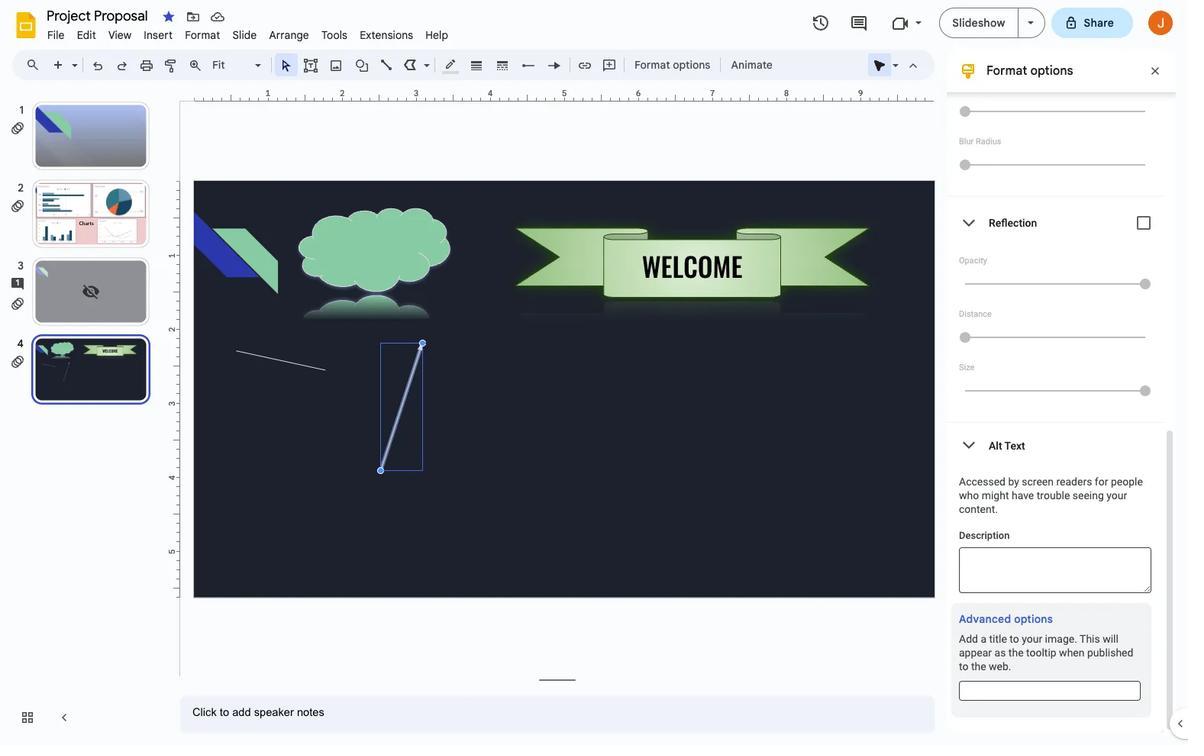 Task type: describe. For each thing, give the bounding box(es) containing it.
a
[[981, 633, 987, 646]]

border dash list. line dash: solid selected. option
[[494, 54, 512, 76]]

help
[[426, 28, 449, 42]]

Toggle reflection checkbox
[[1129, 208, 1160, 238]]

line start list. arrow style: none selected. option
[[520, 54, 538, 76]]

as
[[995, 647, 1007, 659]]

alt text
[[989, 440, 1026, 452]]

mode and view toolbar
[[868, 50, 926, 80]]

format options inside section
[[987, 63, 1074, 79]]

1 horizontal spatial the
[[1009, 647, 1024, 659]]

tooltip
[[1027, 647, 1057, 659]]

insert
[[144, 28, 173, 42]]

blur
[[960, 137, 974, 147]]

extensions menu item
[[354, 26, 420, 44]]

options inside format options button
[[673, 58, 711, 72]]

presentation options image
[[1028, 21, 1034, 24]]

alt text tab
[[947, 423, 1164, 468]]

text
[[1005, 440, 1026, 452]]

shape image
[[353, 54, 371, 76]]

your inside the accessed by screen readers for people who might have trouble seeing your content.
[[1107, 490, 1128, 502]]

Zoom field
[[208, 54, 268, 76]]

Star checkbox
[[158, 6, 180, 28]]

live pointer settings image
[[889, 55, 899, 60]]

new slide with layout image
[[68, 55, 78, 60]]

view
[[108, 28, 132, 42]]

animate button
[[725, 53, 780, 76]]

insert image image
[[327, 54, 345, 76]]

border weight list. 1px selected. option
[[468, 54, 486, 76]]

screen
[[1022, 476, 1054, 488]]

will
[[1103, 633, 1119, 646]]

main toolbar
[[45, 0, 781, 593]]

web.
[[989, 661, 1012, 673]]

accessed by screen readers for people who might have trouble seeing your content.
[[960, 476, 1144, 516]]

1 horizontal spatial to
[[1010, 633, 1020, 646]]

slideshow
[[953, 16, 1006, 30]]

appear
[[960, 647, 993, 659]]

options down presentation options icon on the top right of the page
[[1031, 63, 1074, 79]]

1 vertical spatial to
[[960, 661, 969, 673]]

Zoom text field
[[210, 54, 253, 76]]

tools menu item
[[315, 26, 354, 44]]

image.
[[1046, 633, 1078, 646]]

share button
[[1052, 8, 1134, 38]]

title
[[990, 633, 1008, 646]]

this
[[1080, 633, 1101, 646]]

description
[[960, 530, 1010, 542]]

format options button
[[628, 53, 718, 76]]

size
[[960, 363, 975, 373]]

add
[[960, 633, 979, 646]]

share
[[1085, 16, 1115, 30]]

might
[[982, 490, 1010, 502]]

format options inside button
[[635, 58, 711, 72]]

menu bar banner
[[0, 0, 1189, 746]]

help menu item
[[420, 26, 455, 44]]

content.
[[960, 504, 999, 516]]

blur radius
[[960, 137, 1002, 147]]

format inside format options button
[[635, 58, 671, 72]]

alt
[[989, 440, 1003, 452]]

view menu item
[[102, 26, 138, 44]]



Task type: locate. For each thing, give the bounding box(es) containing it.
1 vertical spatial the
[[972, 661, 987, 673]]

options
[[673, 58, 711, 72], [1031, 63, 1074, 79], [1015, 613, 1054, 627]]

0 horizontal spatial your
[[1022, 633, 1043, 646]]

your up tooltip
[[1022, 633, 1043, 646]]

slide menu item
[[226, 26, 263, 44]]

radius
[[976, 137, 1002, 147]]

0 vertical spatial to
[[1010, 633, 1020, 646]]

Menus field
[[19, 54, 53, 76]]

have
[[1012, 490, 1035, 502]]

1 horizontal spatial format options
[[987, 63, 1074, 79]]

slide
[[233, 28, 257, 42]]

format
[[185, 28, 220, 42], [635, 58, 671, 72], [987, 63, 1028, 79]]

menu bar containing file
[[41, 20, 455, 45]]

options left animate
[[673, 58, 711, 72]]

menu bar
[[41, 20, 455, 45]]

the right as
[[1009, 647, 1024, 659]]

format inside 'format options' section
[[987, 63, 1028, 79]]

seeing
[[1073, 490, 1105, 502]]

advanced
[[960, 613, 1012, 627]]

menu bar inside menu bar banner
[[41, 20, 455, 45]]

when
[[1060, 647, 1085, 659]]

edit
[[77, 28, 96, 42]]

extensions
[[360, 28, 414, 42]]

options inside advanced options tab
[[1015, 613, 1054, 627]]

1 horizontal spatial your
[[1107, 490, 1128, 502]]

0 horizontal spatial the
[[972, 661, 987, 673]]

add a title to your image. this will appear as the tooltip when published to the web.
[[960, 633, 1134, 673]]

distance
[[960, 309, 992, 319]]

reflection tab
[[947, 197, 1164, 249]]

0 horizontal spatial to
[[960, 661, 969, 673]]

accessed
[[960, 476, 1006, 488]]

the down appear
[[972, 661, 987, 673]]

format options section
[[947, 0, 1177, 733]]

by
[[1009, 476, 1020, 488]]

1 horizontal spatial format
[[635, 58, 671, 72]]

your
[[1107, 490, 1128, 502], [1022, 633, 1043, 646]]

the
[[1009, 647, 1024, 659], [972, 661, 987, 673]]

animate
[[732, 58, 773, 72]]

advanced options tab
[[960, 611, 1054, 629]]

insert menu item
[[138, 26, 179, 44]]

slideshow button
[[940, 8, 1019, 38]]

for
[[1096, 476, 1109, 488]]

people
[[1112, 476, 1144, 488]]

format options
[[635, 58, 711, 72], [987, 63, 1074, 79]]

line color image
[[442, 54, 460, 74]]

to right the title
[[1010, 633, 1020, 646]]

select line image
[[420, 55, 430, 60]]

1 vertical spatial your
[[1022, 633, 1043, 646]]

arrange
[[269, 28, 309, 42]]

0 horizontal spatial format options
[[635, 58, 711, 72]]

to
[[1010, 633, 1020, 646], [960, 661, 969, 673]]

0 vertical spatial the
[[1009, 647, 1024, 659]]

file
[[47, 28, 65, 42]]

navigation
[[0, 86, 168, 746]]

opacity
[[960, 256, 988, 266]]

0 horizontal spatial format
[[185, 28, 220, 42]]

trouble
[[1037, 490, 1071, 502]]

Description text field
[[960, 548, 1152, 594]]

format options application
[[0, 0, 1189, 746]]

tools
[[322, 28, 348, 42]]

to down appear
[[960, 661, 969, 673]]

Rename text field
[[41, 6, 157, 24]]

format menu item
[[179, 26, 226, 44]]

line end list. arrow style: filled arrow selected. option
[[546, 54, 563, 76]]

your inside add a title to your image. this will appear as the tooltip when published to the web.
[[1022, 633, 1043, 646]]

0 vertical spatial your
[[1107, 490, 1128, 502]]

navigation inside format options application
[[0, 86, 168, 746]]

who
[[960, 490, 980, 502]]

published
[[1088, 647, 1134, 659]]

file menu item
[[41, 26, 71, 44]]

reflection
[[989, 217, 1038, 229]]

2 horizontal spatial format
[[987, 63, 1028, 79]]

Title field
[[960, 682, 1141, 701]]

readers
[[1057, 476, 1093, 488]]

your down people
[[1107, 490, 1128, 502]]

options up image.
[[1015, 613, 1054, 627]]

advanced options
[[960, 613, 1054, 627]]

edit menu item
[[71, 26, 102, 44]]

format inside format menu item
[[185, 28, 220, 42]]

arrange menu item
[[263, 26, 315, 44]]



Task type: vqa. For each thing, say whether or not it's contained in the screenshot.
2nd option from right
no



